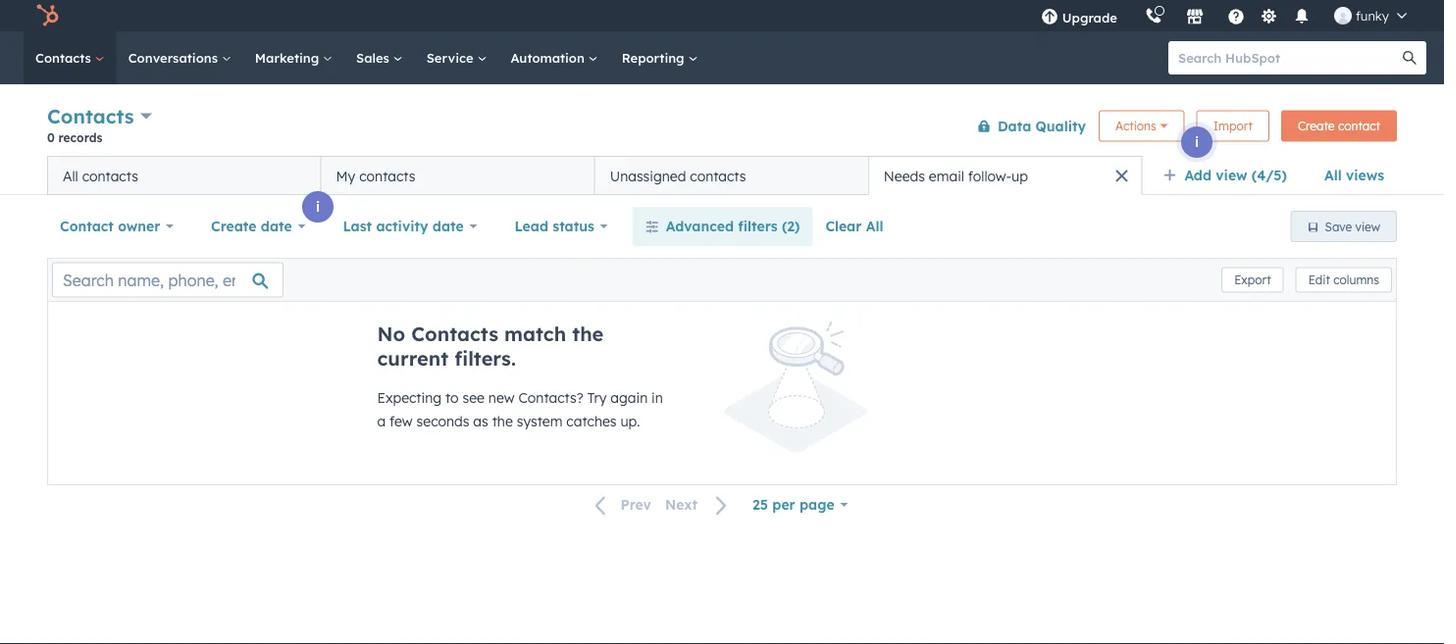 Task type: describe. For each thing, give the bounding box(es) containing it.
columns
[[1334, 273, 1380, 288]]

up
[[1012, 167, 1029, 185]]

contacts banner
[[47, 101, 1398, 156]]

data quality
[[998, 117, 1087, 134]]

as
[[473, 413, 489, 430]]

quality
[[1036, 117, 1087, 134]]

contact
[[1339, 119, 1381, 133]]

0 records
[[47, 130, 102, 145]]

conversations link
[[117, 31, 243, 84]]

contact owner button
[[47, 207, 187, 246]]

filters
[[738, 218, 778, 235]]

automation link
[[499, 31, 610, 84]]

save view
[[1326, 219, 1381, 234]]

date inside last activity date 'popup button'
[[433, 218, 464, 235]]

0 vertical spatial i
[[1196, 133, 1200, 151]]

per
[[773, 497, 796, 514]]

edit columns button
[[1296, 267, 1393, 293]]

all views
[[1325, 167, 1385, 184]]

sales
[[356, 50, 393, 66]]

all contacts button
[[47, 156, 321, 195]]

filters.
[[455, 347, 516, 371]]

view for save
[[1356, 219, 1381, 234]]

conversations
[[128, 50, 222, 66]]

pagination navigation
[[584, 493, 740, 519]]

owner
[[118, 218, 160, 235]]

marketplaces button
[[1175, 0, 1216, 31]]

0
[[47, 130, 55, 145]]

last activity date button
[[330, 207, 490, 246]]

to
[[446, 390, 459, 407]]

contacts inside popup button
[[47, 104, 134, 129]]

0 horizontal spatial i button
[[302, 191, 334, 223]]

settings link
[[1257, 5, 1282, 26]]

25 per page button
[[740, 486, 861, 525]]

actions button
[[1099, 110, 1185, 142]]

data quality button
[[965, 107, 1088, 146]]

upgrade
[[1063, 9, 1118, 26]]

data
[[998, 117, 1032, 134]]

lead status button
[[502, 207, 621, 246]]

edit
[[1309, 273, 1331, 288]]

advanced
[[666, 218, 734, 235]]

all for all views
[[1325, 167, 1343, 184]]

0 vertical spatial contacts
[[35, 50, 95, 66]]

contacts button
[[47, 102, 152, 131]]

the inside expecting to see new contacts? try again in a few seconds as the system catches up.
[[492, 413, 513, 430]]

marketing
[[255, 50, 323, 66]]

lead status
[[515, 218, 595, 235]]

expecting to see new contacts? try again in a few seconds as the system catches up.
[[377, 390, 663, 430]]

clear
[[826, 218, 862, 235]]

advanced filters (2)
[[666, 218, 800, 235]]

add view (4/5) button
[[1151, 156, 1312, 195]]

unassigned
[[610, 167, 686, 185]]

help button
[[1220, 0, 1253, 31]]

all inside clear all button
[[866, 218, 884, 235]]

status
[[553, 218, 595, 235]]

all views link
[[1312, 156, 1398, 195]]

(4/5)
[[1252, 167, 1288, 184]]

contacts for all contacts
[[82, 167, 138, 185]]

contacts?
[[519, 390, 584, 407]]

calling icon image
[[1145, 8, 1163, 25]]

create contact button
[[1282, 110, 1398, 142]]

needs
[[884, 167, 926, 185]]

reporting
[[622, 50, 689, 66]]

save view button
[[1291, 211, 1398, 242]]

current
[[377, 347, 449, 371]]

save
[[1326, 219, 1353, 234]]

contacts link
[[24, 31, 117, 84]]

contact
[[60, 218, 114, 235]]

marketing link
[[243, 31, 345, 84]]

upgrade image
[[1041, 9, 1059, 27]]

records
[[58, 130, 102, 145]]

Search name, phone, email addresses, or company search field
[[52, 263, 284, 298]]

views
[[1347, 167, 1385, 184]]

(2)
[[782, 218, 800, 235]]

needs email follow-up button
[[869, 156, 1143, 195]]

unassigned contacts button
[[595, 156, 869, 195]]

email
[[929, 167, 965, 185]]

unassigned contacts
[[610, 167, 747, 185]]

notifications image
[[1294, 9, 1311, 27]]

system
[[517, 413, 563, 430]]

create for create date
[[211, 218, 257, 235]]

date inside create date popup button
[[261, 218, 292, 235]]



Task type: locate. For each thing, give the bounding box(es) containing it.
contacts down the hubspot link at left top
[[35, 50, 95, 66]]

i button
[[1182, 127, 1213, 158], [302, 191, 334, 223]]

0 horizontal spatial date
[[261, 218, 292, 235]]

1 vertical spatial the
[[492, 413, 513, 430]]

all inside all contacts button
[[63, 167, 78, 185]]

view
[[1216, 167, 1248, 184], [1356, 219, 1381, 234]]

1 date from the left
[[261, 218, 292, 235]]

last activity date
[[343, 218, 464, 235]]

create contact
[[1299, 119, 1381, 133]]

a
[[377, 413, 386, 430]]

1 vertical spatial contacts
[[47, 104, 134, 129]]

settings image
[[1261, 8, 1278, 26]]

all
[[1325, 167, 1343, 184], [63, 167, 78, 185], [866, 218, 884, 235]]

service
[[427, 50, 477, 66]]

view inside button
[[1356, 219, 1381, 234]]

all left 'views'
[[1325, 167, 1343, 184]]

prev
[[621, 497, 652, 514]]

expecting
[[377, 390, 442, 407]]

automation
[[511, 50, 589, 66]]

create
[[1299, 119, 1335, 133], [211, 218, 257, 235]]

create date button
[[198, 207, 318, 246]]

all inside all views link
[[1325, 167, 1343, 184]]

1 horizontal spatial all
[[866, 218, 884, 235]]

new
[[489, 390, 515, 407]]

1 horizontal spatial i
[[1196, 133, 1200, 151]]

1 contacts from the left
[[82, 167, 138, 185]]

contacts up records
[[47, 104, 134, 129]]

edit columns
[[1309, 273, 1380, 288]]

follow-
[[969, 167, 1012, 185]]

contact owner
[[60, 218, 160, 235]]

2 horizontal spatial contacts
[[690, 167, 747, 185]]

the inside no contacts match the current filters.
[[573, 322, 604, 347]]

my
[[336, 167, 356, 185]]

1 horizontal spatial view
[[1356, 219, 1381, 234]]

actions
[[1116, 119, 1157, 133]]

my contacts
[[336, 167, 416, 185]]

1 horizontal spatial i button
[[1182, 127, 1213, 158]]

hubspot image
[[35, 4, 59, 27]]

see
[[463, 390, 485, 407]]

activity
[[376, 218, 428, 235]]

export button
[[1222, 267, 1285, 293]]

1 horizontal spatial contacts
[[359, 167, 416, 185]]

the right match
[[573, 322, 604, 347]]

3 contacts from the left
[[690, 167, 747, 185]]

contacts inside no contacts match the current filters.
[[412, 322, 499, 347]]

1 horizontal spatial the
[[573, 322, 604, 347]]

1 vertical spatial create
[[211, 218, 257, 235]]

view for add
[[1216, 167, 1248, 184]]

0 horizontal spatial create
[[211, 218, 257, 235]]

0 horizontal spatial view
[[1216, 167, 1248, 184]]

contacts right no
[[412, 322, 499, 347]]

few
[[390, 413, 413, 430]]

again
[[611, 390, 648, 407]]

2 horizontal spatial all
[[1325, 167, 1343, 184]]

try
[[588, 390, 607, 407]]

date left 'last'
[[261, 218, 292, 235]]

menu
[[1028, 0, 1421, 31]]

import button
[[1197, 110, 1270, 142]]

all contacts
[[63, 167, 138, 185]]

all down 0 records
[[63, 167, 78, 185]]

0 horizontal spatial the
[[492, 413, 513, 430]]

date
[[261, 218, 292, 235], [433, 218, 464, 235]]

the right as on the left bottom
[[492, 413, 513, 430]]

export
[[1235, 273, 1272, 288]]

2 date from the left
[[433, 218, 464, 235]]

contacts for my contacts
[[359, 167, 416, 185]]

view right save
[[1356, 219, 1381, 234]]

sales link
[[345, 31, 415, 84]]

1 vertical spatial i button
[[302, 191, 334, 223]]

notifications button
[[1286, 0, 1319, 31]]

i button up add
[[1182, 127, 1213, 158]]

0 horizontal spatial all
[[63, 167, 78, 185]]

create inside "button"
[[1299, 119, 1335, 133]]

2 vertical spatial contacts
[[412, 322, 499, 347]]

import
[[1214, 119, 1253, 133]]

no contacts match the current filters.
[[377, 322, 604, 371]]

help image
[[1228, 9, 1246, 27]]

1 horizontal spatial create
[[1299, 119, 1335, 133]]

search button
[[1394, 41, 1427, 75]]

contacts down records
[[82, 167, 138, 185]]

seconds
[[417, 413, 470, 430]]

needs email follow-up
[[884, 167, 1029, 185]]

0 vertical spatial view
[[1216, 167, 1248, 184]]

create date
[[211, 218, 292, 235]]

date right activity
[[433, 218, 464, 235]]

marketplaces image
[[1187, 9, 1204, 27]]

clear all
[[826, 218, 884, 235]]

calling icon button
[[1138, 3, 1171, 29]]

create inside popup button
[[211, 218, 257, 235]]

1 vertical spatial view
[[1356, 219, 1381, 234]]

last
[[343, 218, 372, 235]]

search image
[[1404, 51, 1417, 65]]

1 vertical spatial i
[[316, 198, 320, 215]]

create down all contacts button
[[211, 218, 257, 235]]

Search HubSpot search field
[[1169, 41, 1410, 75]]

clear all button
[[813, 207, 897, 246]]

contacts
[[35, 50, 95, 66], [47, 104, 134, 129], [412, 322, 499, 347]]

i button left 'last'
[[302, 191, 334, 223]]

create left contact
[[1299, 119, 1335, 133]]

funky
[[1356, 7, 1390, 24]]

0 vertical spatial the
[[573, 322, 604, 347]]

reporting link
[[610, 31, 710, 84]]

create for create contact
[[1299, 119, 1335, 133]]

the
[[573, 322, 604, 347], [492, 413, 513, 430]]

next
[[665, 497, 698, 514]]

up.
[[621, 413, 640, 430]]

prev button
[[584, 493, 659, 519]]

0 vertical spatial create
[[1299, 119, 1335, 133]]

funky town image
[[1335, 7, 1353, 25]]

all for all contacts
[[63, 167, 78, 185]]

advanced filters (2) button
[[633, 207, 813, 246]]

0 horizontal spatial i
[[316, 198, 320, 215]]

contacts right my
[[359, 167, 416, 185]]

0 horizontal spatial contacts
[[82, 167, 138, 185]]

contacts
[[82, 167, 138, 185], [359, 167, 416, 185], [690, 167, 747, 185]]

in
[[652, 390, 663, 407]]

1 horizontal spatial date
[[433, 218, 464, 235]]

all right clear
[[866, 218, 884, 235]]

view right add
[[1216, 167, 1248, 184]]

menu containing funky
[[1028, 0, 1421, 31]]

page
[[800, 497, 835, 514]]

contacts down contacts banner
[[690, 167, 747, 185]]

2 contacts from the left
[[359, 167, 416, 185]]

lead
[[515, 218, 549, 235]]

view inside popup button
[[1216, 167, 1248, 184]]

no
[[377, 322, 406, 347]]

contacts for unassigned contacts
[[690, 167, 747, 185]]

catches
[[567, 413, 617, 430]]

0 vertical spatial i button
[[1182, 127, 1213, 158]]

my contacts button
[[321, 156, 595, 195]]

hubspot link
[[24, 4, 74, 27]]

add
[[1185, 167, 1212, 184]]

add view (4/5)
[[1185, 167, 1288, 184]]



Task type: vqa. For each thing, say whether or not it's contained in the screenshot.
Voicemails
no



